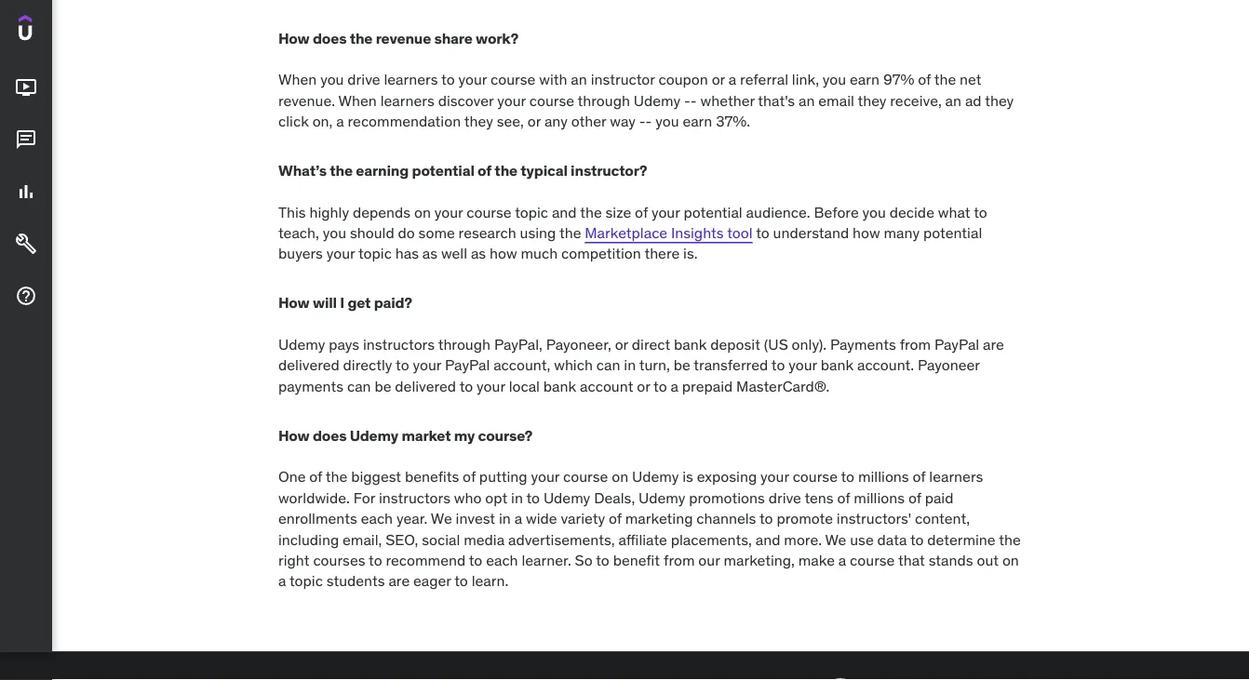 Task type: describe. For each thing, give the bounding box(es) containing it.
course inside the this highly depends on your course topic and the size of your potential audience. before you decide what to teach, you should do some research using the
[[467, 203, 512, 222]]

your right the directly
[[413, 356, 442, 375]]

what's the earning potential of the typical instructor?
[[278, 161, 648, 180]]

on,
[[313, 112, 333, 131]]

or left any
[[528, 112, 541, 131]]

nasdaq image
[[691, 675, 798, 681]]

udemy image
[[19, 15, 103, 47]]

udemy pays instructors through paypal, payoneer, or direct bank deposit (us only). payments from paypal are delivered directly to your paypal account, which can in turn, be transferred to your bank account. payoneer payments can be delivered to your local bank account or to a prepaid mastercard®.
[[278, 335, 1005, 396]]

2 horizontal spatial bank
[[821, 356, 854, 375]]

to down media on the bottom
[[469, 551, 483, 570]]

eventbrite image
[[1098, 675, 1205, 681]]

net
[[960, 70, 982, 89]]

who
[[454, 489, 482, 508]]

to right the directly
[[396, 356, 409, 375]]

is.
[[684, 244, 698, 263]]

course down use
[[850, 551, 895, 570]]

media
[[464, 530, 505, 549]]

recommendation
[[348, 112, 461, 131]]

this highly depends on your course topic and the size of your potential audience. before you decide what to teach, you should do some research using the
[[278, 203, 988, 242]]

worldwide.
[[278, 489, 350, 508]]

and inside the this highly depends on your course topic and the size of your potential audience. before you decide what to teach, you should do some research using the
[[552, 203, 577, 222]]

1 vertical spatial learners
[[381, 91, 435, 110]]

the left size
[[580, 203, 602, 222]]

does for the
[[313, 28, 347, 47]]

0 horizontal spatial each
[[361, 509, 393, 529]]

of left paid
[[909, 489, 922, 508]]

much
[[521, 244, 558, 263]]

audience.
[[747, 203, 811, 222]]

of left the typical
[[478, 161, 492, 180]]

1 horizontal spatial earn
[[850, 70, 880, 89]]

you up many at the top
[[863, 203, 887, 222]]

a down the right
[[278, 572, 286, 591]]

to up wide
[[527, 489, 540, 508]]

or down turn,
[[637, 377, 651, 396]]

which
[[554, 356, 593, 375]]

marketing
[[626, 509, 693, 529]]

1 vertical spatial how
[[490, 244, 517, 263]]

0 vertical spatial can
[[597, 356, 621, 375]]

including
[[278, 530, 339, 549]]

from inside udemy pays instructors through paypal, payoneer, or direct bank deposit (us only). payments from paypal are delivered directly to your paypal account, which can in turn, be transferred to your bank account. payoneer payments can be delivered to your local bank account or to a prepaid mastercard®.
[[900, 335, 932, 354]]

marketplace insights tool link
[[585, 223, 753, 242]]

1 vertical spatial delivered
[[395, 377, 456, 396]]

the inside the when you drive learners to your course with an instructor coupon or a referral link, you earn 97% of the net revenue. when learners discover your course through udemy -- whether that's an email they receive, an ad they click on, a recommendation they see, or any other way -- you earn 37%.
[[935, 70, 957, 89]]

other
[[572, 112, 607, 131]]

benefit
[[613, 551, 660, 570]]

to right so
[[596, 551, 610, 570]]

1 horizontal spatial an
[[799, 91, 815, 110]]

on inside the this highly depends on your course topic and the size of your potential audience. before you decide what to teach, you should do some research using the
[[414, 203, 431, 222]]

through inside udemy pays instructors through paypal, payoneer, or direct bank deposit (us only). payments from paypal are delivered directly to your paypal account, which can in turn, be transferred to your bank account. payoneer payments can be delivered to your local bank account or to a prepaid mastercard®.
[[438, 335, 491, 354]]

putting
[[480, 468, 528, 487]]

1 horizontal spatial each
[[486, 551, 518, 570]]

your up the 'some'
[[435, 203, 463, 222]]

your up the marketplace insights tool
[[652, 203, 680, 222]]

from inside one of the biggest benefits of putting your course on udemy is exposing your course to millions of learners worldwide. for instructors who opt in to udemy deals, udemy promotions drive tens of millions of paid enrollments each year. we invest in a wide variety of marketing channels to promote instructors' content, including email, seo, social media advertisements, affiliate placements, and more. we use data to determine the right courses to recommend to each learner. so to benefit from our marketing, make a course that stands out on a topic students are eager to learn.
[[664, 551, 695, 570]]

your inside "to understand how many potential buyers your topic has as well as how much competition there is."
[[327, 244, 355, 263]]

in for in
[[511, 489, 523, 508]]

in for account
[[624, 356, 636, 375]]

to up instructors'
[[842, 468, 855, 487]]

0 horizontal spatial delivered
[[278, 356, 340, 375]]

(us
[[764, 335, 789, 354]]

competition
[[562, 244, 642, 263]]

to up that at the right bottom of the page
[[911, 530, 924, 549]]

understand
[[774, 223, 850, 242]]

2 medium image from the top
[[15, 181, 37, 203]]

directly
[[343, 356, 393, 375]]

1 horizontal spatial be
[[674, 356, 691, 375]]

insights
[[672, 223, 724, 242]]

tool
[[728, 223, 753, 242]]

invest
[[456, 509, 496, 529]]

the left the typical
[[495, 161, 518, 180]]

ad
[[966, 91, 982, 110]]

when you drive learners to your course with an instructor coupon or a referral link, you earn 97% of the net revenue. when learners discover your course through udemy -- whether that's an email they receive, an ad they click on, a recommendation they see, or any other way -- you earn 37%.
[[278, 70, 1015, 131]]

one
[[278, 468, 306, 487]]

determine
[[928, 530, 996, 549]]

highly
[[310, 203, 349, 222]]

2 as from the left
[[471, 244, 486, 263]]

how for how will i get paid?
[[278, 293, 310, 313]]

enrollments
[[278, 509, 357, 529]]

you right way
[[656, 112, 679, 131]]

so
[[575, 551, 593, 570]]

to inside the when you drive learners to your course with an instructor coupon or a referral link, you earn 97% of the net revenue. when learners discover your course through udemy -- whether that's an email they receive, an ad they click on, a recommendation they see, or any other way -- you earn 37%.
[[442, 70, 455, 89]]

data
[[878, 530, 907, 549]]

stands
[[929, 551, 974, 570]]

eager
[[414, 572, 451, 591]]

potential inside the this highly depends on your course topic and the size of your potential audience. before you decide what to teach, you should do some research using the
[[684, 203, 743, 222]]

instructors inside udemy pays instructors through paypal, payoneer, or direct bank deposit (us only). payments from paypal are delivered directly to your paypal account, which can in turn, be transferred to your bank account. payoneer payments can be delivered to your local bank account or to a prepaid mastercard®.
[[363, 335, 435, 354]]

are inside udemy pays instructors through paypal, payoneer, or direct bank deposit (us only). payments from paypal are delivered directly to your paypal account, which can in turn, be transferred to your bank account. payoneer payments can be delivered to your local bank account or to a prepaid mastercard®.
[[984, 335, 1005, 354]]

0 horizontal spatial when
[[278, 70, 317, 89]]

of right tens
[[838, 489, 851, 508]]

of inside the when you drive learners to your course with an instructor coupon or a referral link, you earn 97% of the net revenue. when learners discover your course through udemy -- whether that's an email they receive, an ad they click on, a recommendation they see, or any other way -- you earn 37%.
[[919, 70, 932, 89]]

does for udemy
[[313, 426, 347, 445]]

to left the promote
[[760, 509, 774, 529]]

of down "deals,"
[[609, 509, 622, 529]]

year.
[[397, 509, 428, 529]]

course?
[[478, 426, 533, 445]]

to left learn.
[[455, 572, 468, 591]]

variety
[[561, 509, 606, 529]]

udemy inside the when you drive learners to your course with an instructor coupon or a referral link, you earn 97% of the net revenue. when learners discover your course through udemy -- whether that's an email they receive, an ad they click on, a recommendation they see, or any other way -- you earn 37%.
[[634, 91, 681, 110]]

revenue
[[376, 28, 431, 47]]

channels
[[697, 509, 757, 529]]

paypal,
[[494, 335, 543, 354]]

of up worldwide.
[[310, 468, 322, 487]]

udemy inside udemy pays instructors through paypal, payoneer, or direct bank deposit (us only). payments from paypal are delivered directly to your paypal account, which can in turn, be transferred to your bank account. payoneer payments can be delivered to your local bank account or to a prepaid mastercard®.
[[278, 335, 325, 354]]

a inside udemy pays instructors through paypal, payoneer, or direct bank deposit (us only). payments from paypal are delivered directly to your paypal account, which can in turn, be transferred to your bank account. payoneer payments can be delivered to your local bank account or to a prepaid mastercard®.
[[671, 377, 679, 396]]

0 horizontal spatial they
[[465, 112, 493, 131]]

affiliate
[[619, 530, 668, 549]]

our
[[699, 551, 720, 570]]

a right on,
[[336, 112, 344, 131]]

how does udemy market my course?
[[278, 426, 533, 445]]

drive inside one of the biggest benefits of putting your course on udemy is exposing your course to millions of learners worldwide. for instructors who opt in to udemy deals, udemy promotions drive tens of millions of paid enrollments each year. we invest in a wide variety of marketing channels to promote instructors' content, including email, seo, social media advertisements, affiliate placements, and more. we use data to determine the right courses to recommend to each learner. so to benefit from our marketing, make a course that stands out on a topic students are eager to learn.
[[769, 489, 802, 508]]

work?
[[476, 28, 519, 47]]

0 vertical spatial millions
[[859, 468, 910, 487]]

pays
[[329, 335, 360, 354]]

1 horizontal spatial paypal
[[935, 335, 980, 354]]

to down "(us"
[[772, 356, 785, 375]]

udemy up marketing
[[639, 489, 686, 508]]

what's
[[278, 161, 327, 180]]

deals,
[[594, 489, 635, 508]]

seo,
[[386, 530, 418, 549]]

referral
[[741, 70, 789, 89]]

udemy up biggest
[[350, 426, 399, 445]]

of inside the this highly depends on your course topic and the size of your potential audience. before you decide what to teach, you should do some research using the
[[635, 203, 648, 222]]

opt
[[486, 489, 508, 508]]

link,
[[792, 70, 820, 89]]

i
[[340, 293, 345, 313]]

students
[[327, 572, 385, 591]]

course up tens
[[793, 468, 838, 487]]

are inside one of the biggest benefits of putting your course on udemy is exposing your course to millions of learners worldwide. for instructors who opt in to udemy deals, udemy promotions drive tens of millions of paid enrollments each year. we invest in a wide variety of marketing channels to promote instructors' content, including email, seo, social media advertisements, affiliate placements, and more. we use data to determine the right courses to recommend to each learner. so to benefit from our marketing, make a course that stands out on a topic students are eager to learn.
[[389, 572, 410, 591]]

1 as from the left
[[423, 244, 438, 263]]

a left wide
[[515, 509, 523, 529]]

discover
[[438, 91, 494, 110]]

1 vertical spatial when
[[339, 91, 377, 110]]

click
[[278, 112, 309, 131]]

deposit
[[711, 335, 761, 354]]

should
[[350, 223, 395, 242]]

you up email at the right of the page
[[823, 70, 847, 89]]

how does the revenue share work?
[[278, 28, 519, 47]]

teach,
[[278, 223, 319, 242]]

1 horizontal spatial they
[[858, 91, 887, 110]]

your up wide
[[531, 468, 560, 487]]

to up my
[[460, 377, 473, 396]]

research
[[459, 223, 517, 242]]

marketplace insights tool
[[585, 223, 753, 242]]

my
[[454, 426, 475, 445]]

how will i get paid?
[[278, 293, 412, 313]]

before
[[814, 203, 859, 222]]

local
[[509, 377, 540, 396]]

0 vertical spatial we
[[431, 509, 452, 529]]

to down email,
[[369, 551, 382, 570]]

through inside the when you drive learners to your course with an instructor coupon or a referral link, you earn 97% of the net revenue. when learners discover your course through udemy -- whether that's an email they receive, an ad they click on, a recommendation they see, or any other way -- you earn 37%.
[[578, 91, 631, 110]]

drive inside the when you drive learners to your course with an instructor coupon or a referral link, you earn 97% of the net revenue. when learners discover your course through udemy -- whether that's an email they receive, an ad they click on, a recommendation they see, or any other way -- you earn 37%.
[[348, 70, 381, 89]]



Task type: locate. For each thing, give the bounding box(es) containing it.
a right make
[[839, 551, 847, 570]]

each down for
[[361, 509, 393, 529]]

topic inside "to understand how many potential buyers your topic has as well as how much competition there is."
[[359, 244, 392, 263]]

1 vertical spatial in
[[511, 489, 523, 508]]

payoneer
[[918, 356, 980, 375]]

right
[[278, 551, 310, 570]]

0 vertical spatial when
[[278, 70, 317, 89]]

1 horizontal spatial as
[[471, 244, 486, 263]]

promote
[[777, 509, 834, 529]]

topic down the right
[[290, 572, 323, 591]]

course up "deals,"
[[564, 468, 609, 487]]

a
[[729, 70, 737, 89], [336, 112, 344, 131], [671, 377, 679, 396], [515, 509, 523, 529], [839, 551, 847, 570], [278, 572, 286, 591]]

bank right direct
[[674, 335, 707, 354]]

bank down which
[[544, 377, 577, 396]]

an left the ad
[[946, 91, 962, 110]]

0 horizontal spatial topic
[[290, 572, 323, 591]]

0 horizontal spatial be
[[375, 377, 392, 396]]

and up marketing,
[[756, 530, 781, 549]]

that
[[899, 551, 926, 570]]

1 vertical spatial on
[[612, 468, 629, 487]]

2 vertical spatial how
[[278, 426, 310, 445]]

1 horizontal spatial from
[[900, 335, 932, 354]]

payoneer,
[[546, 335, 612, 354]]

how left will
[[278, 293, 310, 313]]

0 horizontal spatial and
[[552, 203, 577, 222]]

revenue.
[[278, 91, 335, 110]]

your left local
[[477, 377, 506, 396]]

receive,
[[891, 91, 942, 110]]

2 horizontal spatial potential
[[924, 223, 983, 242]]

volkswagen image
[[821, 675, 862, 681]]

you down highly
[[323, 223, 347, 242]]

market
[[402, 426, 451, 445]]

be
[[674, 356, 691, 375], [375, 377, 392, 396]]

course left with
[[491, 70, 536, 89]]

1 horizontal spatial bank
[[674, 335, 707, 354]]

how up revenue.
[[278, 28, 310, 47]]

0 vertical spatial bank
[[674, 335, 707, 354]]

2 vertical spatial bank
[[544, 377, 577, 396]]

1 vertical spatial instructors
[[379, 489, 451, 508]]

1 medium image from the top
[[15, 129, 37, 151]]

use
[[851, 530, 874, 549]]

on up the 'some'
[[414, 203, 431, 222]]

3 how from the top
[[278, 426, 310, 445]]

typical
[[521, 161, 568, 180]]

0 horizontal spatial drive
[[348, 70, 381, 89]]

the left 'net'
[[935, 70, 957, 89]]

with
[[539, 70, 568, 89]]

how for how does the revenue share work?
[[278, 28, 310, 47]]

udemy left is
[[632, 468, 679, 487]]

2 horizontal spatial they
[[986, 91, 1015, 110]]

how left many at the top
[[853, 223, 881, 242]]

the up worldwide.
[[326, 468, 348, 487]]

0 horizontal spatial in
[[499, 509, 511, 529]]

0 vertical spatial instructors
[[363, 335, 435, 354]]

we left use
[[826, 530, 847, 549]]

payments
[[831, 335, 897, 354]]

2 vertical spatial learners
[[930, 468, 984, 487]]

in left turn,
[[624, 356, 636, 375]]

as down the 'some'
[[423, 244, 438, 263]]

2 horizontal spatial on
[[1003, 551, 1020, 570]]

0 horizontal spatial an
[[571, 70, 588, 89]]

in inside udemy pays instructors through paypal, payoneer, or direct bank deposit (us only). payments from paypal are delivered directly to your paypal account, which can in turn, be transferred to your bank account. payoneer payments can be delivered to your local bank account or to a prepaid mastercard®.
[[624, 356, 636, 375]]

there
[[645, 244, 680, 263]]

many
[[884, 223, 920, 242]]

mastercard®.
[[737, 377, 830, 396]]

that's
[[758, 91, 796, 110]]

benefits
[[405, 468, 459, 487]]

medium image
[[15, 129, 37, 151], [15, 181, 37, 203], [15, 233, 37, 255], [15, 285, 37, 308]]

how
[[278, 28, 310, 47], [278, 293, 310, 313], [278, 426, 310, 445]]

1 vertical spatial how
[[278, 293, 310, 313]]

how for how does udemy market my course?
[[278, 426, 310, 445]]

1 vertical spatial topic
[[359, 244, 392, 263]]

marketing,
[[724, 551, 795, 570]]

decide
[[890, 203, 935, 222]]

from up account.
[[900, 335, 932, 354]]

to right what
[[974, 203, 988, 222]]

a left prepaid
[[671, 377, 679, 396]]

buyers
[[278, 244, 323, 263]]

and up using
[[552, 203, 577, 222]]

0 horizontal spatial on
[[414, 203, 431, 222]]

how down research on the top of the page
[[490, 244, 517, 263]]

instructors inside one of the biggest benefits of putting your course on udemy is exposing your course to millions of learners worldwide. for instructors who opt in to udemy deals, udemy promotions drive tens of millions of paid enrollments each year. we invest in a wide variety of marketing channels to promote instructors' content, including email, seo, social media advertisements, affiliate placements, and more. we use data to determine the right courses to recommend to each learner. so to benefit from our marketing, make a course that stands out on a topic students are eager to learn.
[[379, 489, 451, 508]]

topic down should
[[359, 244, 392, 263]]

instructor
[[591, 70, 655, 89]]

on
[[414, 203, 431, 222], [612, 468, 629, 487], [1003, 551, 1020, 570]]

social
[[422, 530, 460, 549]]

your up see,
[[498, 91, 526, 110]]

of up who
[[463, 468, 476, 487]]

1 how from the top
[[278, 28, 310, 47]]

to understand how many potential buyers your topic has as well as how much competition there is.
[[278, 223, 983, 263]]

what
[[939, 203, 971, 222]]

0 horizontal spatial can
[[347, 377, 371, 396]]

1 horizontal spatial when
[[339, 91, 377, 110]]

will
[[313, 293, 337, 313]]

2 does from the top
[[313, 426, 347, 445]]

the right the what's
[[330, 161, 353, 180]]

2 horizontal spatial topic
[[515, 203, 549, 222]]

is
[[683, 468, 694, 487]]

paid?
[[374, 293, 412, 313]]

earn left the 97%
[[850, 70, 880, 89]]

1 horizontal spatial topic
[[359, 244, 392, 263]]

potential inside "to understand how many potential buyers your topic has as well as how much competition there is."
[[924, 223, 983, 242]]

1 vertical spatial drive
[[769, 489, 802, 508]]

in
[[624, 356, 636, 375], [511, 489, 523, 508], [499, 509, 511, 529]]

0 vertical spatial learners
[[384, 70, 438, 89]]

way
[[610, 112, 636, 131]]

does down payments on the left bottom of page
[[313, 426, 347, 445]]

-
[[685, 91, 691, 110], [691, 91, 697, 110], [640, 112, 646, 131], [646, 112, 652, 131]]

email
[[819, 91, 855, 110]]

share
[[434, 28, 473, 47]]

the right using
[[560, 223, 582, 242]]

bank
[[674, 335, 707, 354], [821, 356, 854, 375], [544, 377, 577, 396]]

an right with
[[571, 70, 588, 89]]

0 vertical spatial on
[[414, 203, 431, 222]]

0 horizontal spatial as
[[423, 244, 438, 263]]

1 horizontal spatial drive
[[769, 489, 802, 508]]

the right determine
[[1000, 530, 1021, 549]]

2 vertical spatial topic
[[290, 572, 323, 591]]

from left our
[[664, 551, 695, 570]]

your right exposing at the bottom right
[[761, 468, 790, 487]]

netapp image
[[969, 675, 1076, 681]]

1 horizontal spatial delivered
[[395, 377, 456, 396]]

udemy down coupon
[[634, 91, 681, 110]]

1 vertical spatial millions
[[854, 489, 905, 508]]

be right turn,
[[674, 356, 691, 375]]

0 vertical spatial does
[[313, 28, 347, 47]]

0 horizontal spatial potential
[[412, 161, 475, 180]]

0 horizontal spatial through
[[438, 335, 491, 354]]

0 vertical spatial and
[[552, 203, 577, 222]]

turn,
[[640, 356, 670, 375]]

1 vertical spatial through
[[438, 335, 491, 354]]

1 vertical spatial from
[[664, 551, 695, 570]]

0 vertical spatial are
[[984, 335, 1005, 354]]

any
[[545, 112, 568, 131]]

the
[[350, 28, 373, 47], [935, 70, 957, 89], [330, 161, 353, 180], [495, 161, 518, 180], [580, 203, 602, 222], [560, 223, 582, 242], [326, 468, 348, 487], [1000, 530, 1021, 549]]

2 vertical spatial in
[[499, 509, 511, 529]]

size
[[606, 203, 632, 222]]

how up "one"
[[278, 426, 310, 445]]

0 horizontal spatial from
[[664, 551, 695, 570]]

1 horizontal spatial in
[[511, 489, 523, 508]]

0 horizontal spatial paypal
[[445, 356, 490, 375]]

1 vertical spatial earn
[[683, 112, 713, 131]]

4 medium image from the top
[[15, 285, 37, 308]]

has
[[396, 244, 419, 263]]

0 vertical spatial paypal
[[935, 335, 980, 354]]

earn left 37%.
[[683, 112, 713, 131]]

1 vertical spatial paypal
[[445, 356, 490, 375]]

of up paid
[[913, 468, 926, 487]]

are
[[984, 335, 1005, 354], [389, 572, 410, 591]]

3 medium image from the top
[[15, 233, 37, 255]]

1 vertical spatial we
[[826, 530, 847, 549]]

and
[[552, 203, 577, 222], [756, 530, 781, 549]]

see,
[[497, 112, 524, 131]]

learner.
[[522, 551, 572, 570]]

0 vertical spatial how
[[853, 223, 881, 242]]

paypal up the payoneer
[[935, 335, 980, 354]]

1 horizontal spatial and
[[756, 530, 781, 549]]

potential down what
[[924, 223, 983, 242]]

topic inside one of the biggest benefits of putting your course on udemy is exposing your course to millions of learners worldwide. for instructors who opt in to udemy deals, udemy promotions drive tens of millions of paid enrollments each year. we invest in a wide variety of marketing channels to promote instructors' content, including email, seo, social media advertisements, affiliate placements, and more. we use data to determine the right courses to recommend to each learner. so to benefit from our marketing, make a course that stands out on a topic students are eager to learn.
[[290, 572, 323, 591]]

out
[[977, 551, 999, 570]]

0 vertical spatial how
[[278, 28, 310, 47]]

direct
[[632, 335, 671, 354]]

recommend
[[386, 551, 466, 570]]

2 vertical spatial potential
[[924, 223, 983, 242]]

courses
[[313, 551, 366, 570]]

through left paypal,
[[438, 335, 491, 354]]

for
[[354, 489, 375, 508]]

they down the 97%
[[858, 91, 887, 110]]

placements,
[[671, 530, 752, 549]]

whether
[[701, 91, 755, 110]]

when right revenue.
[[339, 91, 377, 110]]

using
[[520, 223, 556, 242]]

1 vertical spatial potential
[[684, 203, 743, 222]]

we up social
[[431, 509, 452, 529]]

to up discover
[[442, 70, 455, 89]]

in down opt
[[499, 509, 511, 529]]

do
[[398, 223, 415, 242]]

promotions
[[689, 489, 765, 508]]

account.
[[858, 356, 915, 375]]

on right out on the right bottom of page
[[1003, 551, 1020, 570]]

drive up the promote
[[769, 489, 802, 508]]

course down with
[[530, 91, 575, 110]]

0 horizontal spatial bank
[[544, 377, 577, 396]]

your down 'only).'
[[789, 356, 818, 375]]

can up 'account'
[[597, 356, 621, 375]]

learners inside one of the biggest benefits of putting your course on udemy is exposing your course to millions of learners worldwide. for instructors who opt in to udemy deals, udemy promotions drive tens of millions of paid enrollments each year. we invest in a wide variety of marketing channels to promote instructors' content, including email, seo, social media advertisements, affiliate placements, and more. we use data to determine the right courses to recommend to each learner. so to benefit from our marketing, make a course that stands out on a topic students are eager to learn.
[[930, 468, 984, 487]]

of right size
[[635, 203, 648, 222]]

you
[[321, 70, 344, 89], [823, 70, 847, 89], [656, 112, 679, 131], [863, 203, 887, 222], [323, 223, 347, 242]]

0 vertical spatial delivered
[[278, 356, 340, 375]]

wide
[[526, 509, 558, 529]]

box image
[[884, 675, 946, 681]]

0 horizontal spatial are
[[389, 572, 410, 591]]

as
[[423, 244, 438, 263], [471, 244, 486, 263]]

of up receive,
[[919, 70, 932, 89]]

2 horizontal spatial an
[[946, 91, 962, 110]]

exposing
[[697, 468, 757, 487]]

topic inside the this highly depends on your course topic and the size of your potential audience. before you decide what to teach, you should do some research using the
[[515, 203, 549, 222]]

0 horizontal spatial how
[[490, 244, 517, 263]]

2 horizontal spatial in
[[624, 356, 636, 375]]

or left direct
[[615, 335, 629, 354]]

millions
[[859, 468, 910, 487], [854, 489, 905, 508]]

your up discover
[[459, 70, 487, 89]]

be down the directly
[[375, 377, 392, 396]]

udemy left pays in the left of the page
[[278, 335, 325, 354]]

0 vertical spatial potential
[[412, 161, 475, 180]]

to inside "to understand how many potential buyers your topic has as well as how much competition there is."
[[756, 223, 770, 242]]

0 vertical spatial earn
[[850, 70, 880, 89]]

0 vertical spatial in
[[624, 356, 636, 375]]

1 vertical spatial can
[[347, 377, 371, 396]]

1 horizontal spatial potential
[[684, 203, 743, 222]]

to down turn,
[[654, 377, 668, 396]]

1 vertical spatial be
[[375, 377, 392, 396]]

2 vertical spatial on
[[1003, 551, 1020, 570]]

1 vertical spatial bank
[[821, 356, 854, 375]]

you up revenue.
[[321, 70, 344, 89]]

a up whether
[[729, 70, 737, 89]]

the left revenue
[[350, 28, 373, 47]]

1 horizontal spatial through
[[578, 91, 631, 110]]

topic up using
[[515, 203, 549, 222]]

biggest
[[351, 468, 402, 487]]

can
[[597, 356, 621, 375], [347, 377, 371, 396]]

1 vertical spatial and
[[756, 530, 781, 549]]

each up learn.
[[486, 551, 518, 570]]

to
[[442, 70, 455, 89], [974, 203, 988, 222], [756, 223, 770, 242], [396, 356, 409, 375], [772, 356, 785, 375], [460, 377, 473, 396], [654, 377, 668, 396], [842, 468, 855, 487], [527, 489, 540, 508], [760, 509, 774, 529], [911, 530, 924, 549], [369, 551, 382, 570], [469, 551, 483, 570], [596, 551, 610, 570], [455, 572, 468, 591]]

1 horizontal spatial we
[[826, 530, 847, 549]]

instructors up year.
[[379, 489, 451, 508]]

to inside the this highly depends on your course topic and the size of your potential audience. before you decide what to teach, you should do some research using the
[[974, 203, 988, 222]]

1 horizontal spatial on
[[612, 468, 629, 487]]

1 horizontal spatial can
[[597, 356, 621, 375]]

account,
[[494, 356, 551, 375]]

37%.
[[716, 112, 751, 131]]

potential up insights
[[684, 203, 743, 222]]

0 vertical spatial from
[[900, 335, 932, 354]]

instructors up the directly
[[363, 335, 435, 354]]

course up research on the top of the page
[[467, 203, 512, 222]]

1 horizontal spatial are
[[984, 335, 1005, 354]]

bank down payments
[[821, 356, 854, 375]]

1 vertical spatial are
[[389, 572, 410, 591]]

advertisements,
[[508, 530, 615, 549]]

0 vertical spatial each
[[361, 509, 393, 529]]

they right the ad
[[986, 91, 1015, 110]]

2 how from the top
[[278, 293, 310, 313]]

as down research on the top of the page
[[471, 244, 486, 263]]

medium image
[[15, 77, 37, 99]]

0 horizontal spatial we
[[431, 509, 452, 529]]

and inside one of the biggest benefits of putting your course on udemy is exposing your course to millions of learners worldwide. for instructors who opt in to udemy deals, udemy promotions drive tens of millions of paid enrollments each year. we invest in a wide variety of marketing channels to promote instructors' content, including email, seo, social media advertisements, affiliate placements, and more. we use data to determine the right courses to recommend to each learner. so to benefit from our marketing, make a course that stands out on a topic students are eager to learn.
[[756, 530, 781, 549]]

1 does from the top
[[313, 28, 347, 47]]

1 horizontal spatial how
[[853, 223, 881, 242]]

depends
[[353, 203, 411, 222]]

0 horizontal spatial earn
[[683, 112, 713, 131]]

coupon
[[659, 70, 709, 89]]

0 vertical spatial topic
[[515, 203, 549, 222]]

does up revenue.
[[313, 28, 347, 47]]

instructors
[[363, 335, 435, 354], [379, 489, 451, 508]]

or up whether
[[712, 70, 726, 89]]

udemy up variety
[[544, 489, 591, 508]]



Task type: vqa. For each thing, say whether or not it's contained in the screenshot.
Study Skills
no



